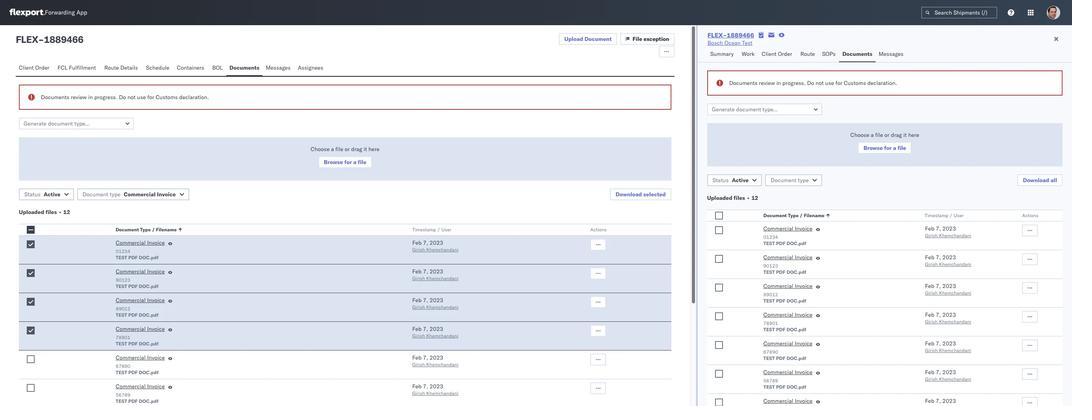 Task type: locate. For each thing, give the bounding box(es) containing it.
1 horizontal spatial type
[[798, 177, 809, 184]]

1 vertical spatial route
[[104, 64, 119, 71]]

01234
[[764, 234, 778, 240], [116, 248, 130, 254]]

client right work button at the right of page
[[762, 50, 777, 57]]

1 horizontal spatial it
[[904, 132, 907, 139]]

client
[[762, 50, 777, 57], [19, 64, 34, 71]]

route inside button
[[104, 64, 119, 71]]

test pdf doc.pdf
[[764, 241, 807, 246], [116, 255, 159, 261], [764, 269, 807, 275], [116, 283, 159, 289], [764, 298, 807, 304], [116, 312, 159, 318], [764, 327, 807, 333], [116, 341, 159, 347], [764, 356, 807, 361], [116, 370, 159, 376], [764, 384, 807, 390], [116, 398, 159, 404]]

invoice
[[157, 191, 176, 198], [795, 225, 813, 232], [147, 239, 165, 246], [795, 254, 813, 261], [147, 268, 165, 275], [795, 283, 813, 290], [147, 297, 165, 304], [795, 311, 813, 319], [147, 326, 165, 333], [795, 340, 813, 347], [147, 354, 165, 361], [795, 369, 813, 376], [147, 383, 165, 390], [795, 398, 813, 405]]

0 vertical spatial 78901
[[764, 320, 778, 326]]

browse for a file button
[[858, 142, 912, 154], [318, 156, 372, 168]]

0 vertical spatial customs
[[844, 80, 866, 87]]

0 vertical spatial document type / filename button
[[762, 211, 910, 219]]

56789 for the left browse for a file button
[[116, 392, 130, 398]]

document type / filename down document type button
[[764, 213, 825, 219]]

56789
[[764, 378, 778, 384], [116, 392, 130, 398]]

not
[[816, 80, 824, 87], [127, 94, 136, 101]]

0 horizontal spatial document type / filename button
[[114, 225, 397, 233]]

choose a file or drag it here
[[851, 132, 920, 139], [311, 146, 380, 153]]

1889466
[[727, 31, 754, 39], [44, 33, 84, 45]]

type down document type button
[[788, 213, 799, 219]]

0 vertical spatial 56789
[[764, 378, 778, 384]]

it for topmost browse for a file button
[[904, 132, 907, 139]]

0 vertical spatial actions
[[1022, 213, 1039, 219]]

type
[[798, 177, 809, 184], [110, 191, 121, 198]]

not for document type / filename button related to topmost browse for a file button
[[816, 80, 824, 87]]

flexport. image
[[9, 9, 45, 17]]

download left all
[[1023, 177, 1050, 184]]

0 horizontal spatial choose a file or drag it here
[[311, 146, 380, 153]]

12
[[752, 194, 759, 202], [63, 209, 70, 216]]

progress. down 'route details' button
[[94, 94, 118, 101]]

None checkbox
[[715, 212, 723, 220], [715, 226, 723, 234], [715, 284, 723, 292], [715, 313, 723, 320], [27, 327, 35, 335], [27, 356, 35, 363], [715, 212, 723, 220], [715, 226, 723, 234], [715, 284, 723, 292], [715, 313, 723, 320], [27, 327, 35, 335], [27, 356, 35, 363]]

khemchandani
[[939, 233, 972, 239], [426, 247, 459, 253], [939, 261, 972, 267], [426, 276, 459, 282], [939, 290, 972, 296], [426, 304, 459, 310], [939, 319, 972, 325], [426, 333, 459, 339], [939, 348, 972, 354], [426, 362, 459, 368], [939, 376, 972, 382], [426, 391, 459, 396]]

here
[[909, 132, 920, 139], [369, 146, 380, 153]]

1 horizontal spatial files
[[734, 194, 745, 202]]

1 horizontal spatial declaration.
[[868, 80, 898, 87]]

route left "details"
[[104, 64, 119, 71]]

review for document type / filename button related to topmost browse for a file button
[[759, 80, 775, 87]]

timestamp
[[925, 213, 949, 219], [412, 227, 436, 233]]

drag for the left browse for a file button
[[351, 146, 362, 153]]

messages
[[879, 50, 904, 57], [266, 64, 291, 71]]

1 vertical spatial files
[[46, 209, 57, 216]]

0 vertical spatial choose
[[851, 132, 870, 139]]

type inside button
[[798, 177, 809, 184]]

0 vertical spatial drag
[[891, 132, 902, 139]]

7,
[[936, 225, 941, 232], [423, 239, 428, 246], [936, 254, 941, 261], [423, 268, 428, 275], [936, 283, 941, 290], [423, 297, 428, 304], [936, 311, 941, 319], [423, 326, 428, 333], [936, 340, 941, 347], [423, 354, 428, 361], [936, 369, 941, 376], [423, 383, 428, 390], [936, 398, 941, 405]]

1 vertical spatial browse
[[324, 159, 343, 166]]

client order right work button at the right of page
[[762, 50, 792, 57]]

documents button right sops
[[840, 47, 876, 62]]

in for document type / filename button related to the left browse for a file button
[[88, 94, 93, 101]]

0 horizontal spatial declaration.
[[179, 94, 209, 101]]

download left selected
[[616, 191, 642, 198]]

choose a file or drag it here for topmost browse for a file button
[[851, 132, 920, 139]]

0 vertical spatial in
[[777, 80, 781, 87]]

0 horizontal spatial client order
[[19, 64, 49, 71]]

commercial invoice
[[764, 225, 813, 232], [116, 239, 165, 246], [764, 254, 813, 261], [116, 268, 165, 275], [764, 283, 813, 290], [116, 297, 165, 304], [764, 311, 813, 319], [116, 326, 165, 333], [764, 340, 813, 347], [116, 354, 165, 361], [764, 369, 813, 376], [116, 383, 165, 390], [764, 398, 813, 405]]

1 horizontal spatial drag
[[891, 132, 902, 139]]

1 vertical spatial choose a file or drag it here
[[311, 146, 380, 153]]

1 horizontal spatial documents button
[[840, 47, 876, 62]]

user
[[954, 213, 964, 219], [441, 227, 451, 233]]

0 vertical spatial user
[[954, 213, 964, 219]]

use for document type / filename button related to the left browse for a file button
[[137, 94, 146, 101]]

1 horizontal spatial or
[[885, 132, 890, 139]]

timestamp / user button
[[924, 211, 1007, 219], [411, 225, 575, 233]]

1 vertical spatial filename
[[156, 227, 177, 233]]

documents button
[[840, 47, 876, 62], [226, 61, 263, 76]]

0 horizontal spatial review
[[71, 94, 87, 101]]

timestamp / user
[[925, 213, 964, 219], [412, 227, 451, 233]]

not down sops button
[[816, 80, 824, 87]]

filename
[[804, 213, 825, 219], [156, 227, 177, 233]]

route button
[[798, 47, 819, 62]]

it
[[904, 132, 907, 139], [364, 146, 367, 153]]

1 horizontal spatial use
[[826, 80, 834, 87]]

67890
[[764, 349, 778, 355], [116, 363, 130, 369]]

89012
[[764, 292, 778, 298], [116, 306, 130, 312]]

0 vertical spatial generate document type... text field
[[707, 104, 822, 115]]

0 vertical spatial download
[[1023, 177, 1050, 184]]

0 vertical spatial review
[[759, 80, 775, 87]]

1 horizontal spatial document type / filename button
[[762, 211, 910, 219]]

a
[[871, 132, 874, 139], [893, 144, 897, 152], [331, 146, 334, 153], [353, 159, 357, 166]]

1 horizontal spatial 78901
[[764, 320, 778, 326]]

or for the left browse for a file button
[[345, 146, 350, 153]]

route details
[[104, 64, 138, 71]]

download for download all
[[1023, 177, 1050, 184]]

do down 'route details' button
[[119, 94, 126, 101]]

document type / filename
[[764, 213, 825, 219], [116, 227, 177, 233]]

1 horizontal spatial browse
[[864, 144, 883, 152]]

messages button
[[876, 47, 908, 62], [263, 61, 295, 76]]

client order
[[762, 50, 792, 57], [19, 64, 49, 71]]

1 vertical spatial choose
[[311, 146, 330, 153]]

browse for the left browse for a file button
[[324, 159, 343, 166]]

1 vertical spatial progress.
[[94, 94, 118, 101]]

use down sops button
[[826, 80, 834, 87]]

0 vertical spatial or
[[885, 132, 890, 139]]

documents right bol button
[[229, 64, 260, 71]]

girish
[[925, 233, 938, 239], [412, 247, 425, 253], [925, 261, 938, 267], [412, 276, 425, 282], [925, 290, 938, 296], [412, 304, 425, 310], [925, 319, 938, 325], [412, 333, 425, 339], [925, 348, 938, 354], [412, 362, 425, 368], [925, 376, 938, 382], [412, 391, 425, 396]]

status active
[[713, 177, 749, 184], [24, 191, 60, 198]]

0 horizontal spatial customs
[[156, 94, 178, 101]]

1 vertical spatial browse for a file button
[[318, 156, 372, 168]]

documents review in progress. do not use for customs declaration. down route button
[[729, 80, 898, 87]]

1 horizontal spatial document type / filename
[[764, 213, 825, 219]]

0 horizontal spatial here
[[369, 146, 380, 153]]

1 horizontal spatial in
[[777, 80, 781, 87]]

1889466 up test
[[727, 31, 754, 39]]

do
[[807, 80, 814, 87], [119, 94, 126, 101]]

0 vertical spatial type
[[798, 177, 809, 184]]

0 horizontal spatial or
[[345, 146, 350, 153]]

0 vertical spatial use
[[826, 80, 834, 87]]

0 vertical spatial status
[[713, 177, 729, 184]]

commercial
[[124, 191, 156, 198], [764, 225, 794, 232], [116, 239, 146, 246], [764, 254, 794, 261], [116, 268, 146, 275], [764, 283, 794, 290], [116, 297, 146, 304], [764, 311, 794, 319], [116, 326, 146, 333], [764, 340, 794, 347], [116, 354, 146, 361], [764, 369, 794, 376], [116, 383, 146, 390], [764, 398, 794, 405]]

document inside button
[[771, 177, 797, 184]]

0 vertical spatial 90123
[[764, 263, 778, 269]]

1 horizontal spatial do
[[807, 80, 814, 87]]

upload document
[[565, 35, 612, 43]]

90123
[[764, 263, 778, 269], [116, 277, 130, 283]]

12 for document type / filename button related to topmost browse for a file button
[[752, 194, 759, 202]]

12 for document type / filename button related to the left browse for a file button
[[63, 209, 70, 216]]

0 vertical spatial filename
[[804, 213, 825, 219]]

timestamp / user button for document type / filename button related to topmost browse for a file button
[[924, 211, 1007, 219]]

client order button left fcl
[[16, 61, 54, 76]]

0 vertical spatial declaration.
[[868, 80, 898, 87]]

client order left fcl
[[19, 64, 49, 71]]

1 vertical spatial type
[[110, 191, 121, 198]]

browse
[[864, 144, 883, 152], [324, 159, 343, 166]]

0 horizontal spatial do
[[119, 94, 126, 101]]

01234 for document type / filename button related to topmost browse for a file button
[[764, 234, 778, 240]]

0 horizontal spatial route
[[104, 64, 119, 71]]

documents down fcl
[[41, 94, 69, 101]]

progress. down route button
[[783, 80, 806, 87]]

download
[[1023, 177, 1050, 184], [616, 191, 642, 198]]

1 horizontal spatial 67890
[[764, 349, 778, 355]]

56789 for topmost browse for a file button
[[764, 378, 778, 384]]

1 vertical spatial ∙
[[58, 209, 62, 216]]

0 horizontal spatial messages button
[[263, 61, 295, 76]]

documents down work button at the right of page
[[729, 80, 758, 87]]

0 vertical spatial type
[[788, 213, 799, 219]]

1889466 down forwarding app
[[44, 33, 84, 45]]

1 vertical spatial uploaded files ∙ 12
[[19, 209, 70, 216]]

do down route button
[[807, 80, 814, 87]]

document
[[585, 35, 612, 43], [771, 177, 797, 184], [83, 191, 108, 198], [764, 213, 787, 219], [116, 227, 139, 233]]

not down "details"
[[127, 94, 136, 101]]

0 horizontal spatial progress.
[[94, 94, 118, 101]]

use down "details"
[[137, 94, 146, 101]]

type
[[788, 213, 799, 219], [140, 227, 151, 233]]

order left route button
[[778, 50, 792, 57]]

use
[[826, 80, 834, 87], [137, 94, 146, 101]]

0 vertical spatial client
[[762, 50, 777, 57]]

documents review in progress. do not use for customs declaration.
[[729, 80, 898, 87], [41, 94, 209, 101]]

order left fcl
[[35, 64, 49, 71]]

type down the document type commercial invoice
[[140, 227, 151, 233]]

/
[[800, 213, 803, 219], [950, 213, 953, 219], [152, 227, 155, 233], [437, 227, 440, 233]]

∙
[[747, 194, 750, 202], [58, 209, 62, 216]]

file
[[633, 35, 642, 43]]

declaration. for topmost browse for a file button
[[868, 80, 898, 87]]

document type / filename down the document type commercial invoice
[[116, 227, 177, 233]]

route left sops
[[801, 50, 815, 57]]

route inside button
[[801, 50, 815, 57]]

all
[[1051, 177, 1058, 184]]

0 horizontal spatial 01234
[[116, 248, 130, 254]]

1 vertical spatial drag
[[351, 146, 362, 153]]

status
[[713, 177, 729, 184], [24, 191, 41, 198]]

containers button
[[174, 61, 209, 76]]

documents review in progress. do not use for customs declaration. down 'route details' button
[[41, 94, 209, 101]]

or
[[885, 132, 890, 139], [345, 146, 350, 153]]

1 horizontal spatial browse for a file button
[[858, 142, 912, 154]]

0 vertical spatial messages
[[879, 50, 904, 57]]

None checkbox
[[27, 226, 35, 234], [27, 241, 35, 248], [715, 255, 723, 263], [27, 269, 35, 277], [27, 298, 35, 306], [715, 341, 723, 349], [715, 370, 723, 378], [27, 384, 35, 392], [715, 399, 723, 406], [27, 226, 35, 234], [27, 241, 35, 248], [715, 255, 723, 263], [27, 269, 35, 277], [27, 298, 35, 306], [715, 341, 723, 349], [715, 370, 723, 378], [27, 384, 35, 392], [715, 399, 723, 406]]

route
[[801, 50, 815, 57], [104, 64, 119, 71]]

0 horizontal spatial use
[[137, 94, 146, 101]]

1 vertical spatial timestamp
[[412, 227, 436, 233]]

bosch ocean test link
[[708, 39, 753, 47]]

1 horizontal spatial choose
[[851, 132, 870, 139]]

assignees
[[298, 64, 323, 71]]

document type / filename button for the left browse for a file button
[[114, 225, 397, 233]]

fulfillment
[[69, 64, 96, 71]]

choose a file or drag it here for the left browse for a file button
[[311, 146, 380, 153]]

client order button right work
[[759, 47, 798, 62]]

timestamp / user button for document type / filename button related to the left browse for a file button
[[411, 225, 575, 233]]

file exception
[[633, 35, 670, 43]]

bosch ocean test
[[708, 39, 753, 46]]

0 vertical spatial route
[[801, 50, 815, 57]]

1 horizontal spatial actions
[[1022, 213, 1039, 219]]

0 vertical spatial 89012
[[764, 292, 778, 298]]

78901 for topmost browse for a file button
[[764, 320, 778, 326]]

1 horizontal spatial 12
[[752, 194, 759, 202]]

download selected button
[[610, 189, 672, 200]]

1 vertical spatial in
[[88, 94, 93, 101]]

feb
[[925, 225, 935, 232], [412, 239, 422, 246], [925, 254, 935, 261], [412, 268, 422, 275], [925, 283, 935, 290], [412, 297, 422, 304], [925, 311, 935, 319], [412, 326, 422, 333], [925, 340, 935, 347], [412, 354, 422, 361], [925, 369, 935, 376], [412, 383, 422, 390], [925, 398, 935, 405]]

progress.
[[783, 80, 806, 87], [94, 94, 118, 101]]

uploaded for document type / filename button related to topmost browse for a file button
[[707, 194, 733, 202]]

uploaded for document type / filename button related to the left browse for a file button
[[19, 209, 44, 216]]

choose
[[851, 132, 870, 139], [311, 146, 330, 153]]

0 horizontal spatial type
[[140, 227, 151, 233]]

choose for the left browse for a file button
[[311, 146, 330, 153]]

Generate document type... text field
[[707, 104, 822, 115], [19, 118, 134, 130]]

in
[[777, 80, 781, 87], [88, 94, 93, 101]]

0 vertical spatial 01234
[[764, 234, 778, 240]]

78901 for the left browse for a file button
[[116, 335, 130, 341]]

0 vertical spatial browse
[[864, 144, 883, 152]]

order
[[778, 50, 792, 57], [35, 64, 49, 71]]

sops
[[822, 50, 836, 57]]

download selected
[[616, 191, 666, 198]]

2023
[[943, 225, 956, 232], [430, 239, 443, 246], [943, 254, 956, 261], [430, 268, 443, 275], [943, 283, 956, 290], [430, 297, 443, 304], [943, 311, 956, 319], [430, 326, 443, 333], [943, 340, 956, 347], [430, 354, 443, 361], [943, 369, 956, 376], [430, 383, 443, 390], [943, 398, 956, 405]]

uploaded files ∙ 12
[[707, 194, 759, 202], [19, 209, 70, 216]]

file exception button
[[621, 33, 675, 45], [621, 33, 675, 45]]

browse for a file
[[864, 144, 906, 152], [324, 159, 367, 166]]

1 vertical spatial or
[[345, 146, 350, 153]]

declaration.
[[868, 80, 898, 87], [179, 94, 209, 101]]

choose for topmost browse for a file button
[[851, 132, 870, 139]]

client down flex
[[19, 64, 34, 71]]

1 vertical spatial 01234
[[116, 248, 130, 254]]

file
[[876, 132, 883, 139], [898, 144, 906, 152], [336, 146, 343, 153], [358, 159, 367, 166]]

documents button right bol
[[226, 61, 263, 76]]

commercial invoice link
[[764, 225, 813, 234], [116, 239, 165, 248], [764, 254, 813, 263], [116, 268, 165, 277], [764, 282, 813, 292], [116, 296, 165, 306], [764, 311, 813, 320], [116, 325, 165, 335], [764, 340, 813, 349], [116, 354, 165, 363], [764, 369, 813, 378], [116, 383, 165, 392], [764, 397, 813, 406]]

documents review in progress. do not use for customs declaration. for document type / filename button related to topmost browse for a file button
[[729, 80, 898, 87]]

not for document type / filename button related to the left browse for a file button
[[127, 94, 136, 101]]

sops button
[[819, 47, 840, 62]]

1 vertical spatial document type / filename
[[116, 227, 177, 233]]

1 horizontal spatial progress.
[[783, 80, 806, 87]]

0 horizontal spatial drag
[[351, 146, 362, 153]]

1 horizontal spatial 01234
[[764, 234, 778, 240]]

forwarding app link
[[9, 9, 87, 17]]

0 horizontal spatial generate document type... text field
[[19, 118, 134, 130]]

documents review in progress. do not use for customs declaration. for document type / filename button related to the left browse for a file button
[[41, 94, 209, 101]]

0 vertical spatial active
[[732, 177, 749, 184]]

customs
[[844, 80, 866, 87], [156, 94, 178, 101]]

1 vertical spatial type
[[140, 227, 151, 233]]

bol
[[212, 64, 223, 71]]

1 vertical spatial status
[[24, 191, 41, 198]]

document type / filename button
[[762, 211, 910, 219], [114, 225, 397, 233]]

1 horizontal spatial status active
[[713, 177, 749, 184]]

review
[[759, 80, 775, 87], [71, 94, 87, 101]]



Task type: describe. For each thing, give the bounding box(es) containing it.
actions for topmost browse for a file button
[[1022, 213, 1039, 219]]

0 horizontal spatial active
[[44, 191, 60, 198]]

1 vertical spatial 67890
[[116, 363, 130, 369]]

route for route details
[[104, 64, 119, 71]]

1 vertical spatial 90123
[[116, 277, 130, 283]]

fcl fulfillment
[[58, 64, 96, 71]]

1 horizontal spatial 90123
[[764, 263, 778, 269]]

selected
[[644, 191, 666, 198]]

drag for topmost browse for a file button
[[891, 132, 902, 139]]

flex
[[16, 33, 38, 45]]

0 horizontal spatial user
[[441, 227, 451, 233]]

Search Shipments (/) text field
[[922, 7, 998, 19]]

1 horizontal spatial status
[[713, 177, 729, 184]]

0 vertical spatial ∙
[[747, 194, 750, 202]]

0 horizontal spatial uploaded files ∙ 12
[[19, 209, 70, 216]]

exception
[[644, 35, 670, 43]]

-
[[38, 33, 44, 45]]

0 horizontal spatial client order button
[[16, 61, 54, 76]]

0 horizontal spatial document type / filename
[[116, 227, 177, 233]]

flex-
[[708, 31, 727, 39]]

0 vertical spatial browse for a file button
[[858, 142, 912, 154]]

1 horizontal spatial active
[[732, 177, 749, 184]]

summary button
[[707, 47, 739, 62]]

1 horizontal spatial 1889466
[[727, 31, 754, 39]]

1 horizontal spatial browse for a file
[[864, 144, 906, 152]]

0 horizontal spatial ∙
[[58, 209, 62, 216]]

filename for document type / filename button related to topmost browse for a file button
[[804, 213, 825, 219]]

download all
[[1023, 177, 1058, 184]]

1 horizontal spatial customs
[[844, 80, 866, 87]]

type for document type commercial invoice
[[110, 191, 121, 198]]

1 vertical spatial customs
[[156, 94, 178, 101]]

forwarding
[[45, 9, 75, 16]]

app
[[76, 9, 87, 16]]

fcl fulfillment button
[[54, 61, 101, 76]]

test
[[742, 39, 753, 46]]

documents right sops button
[[843, 50, 873, 57]]

1 vertical spatial generate document type... text field
[[19, 118, 134, 130]]

1 vertical spatial here
[[369, 146, 380, 153]]

schedule
[[146, 64, 169, 71]]

flex-1889466
[[708, 31, 754, 39]]

download all button
[[1018, 174, 1063, 186]]

in for document type / filename button related to topmost browse for a file button
[[777, 80, 781, 87]]

actions for the left browse for a file button
[[590, 227, 607, 233]]

containers
[[177, 64, 204, 71]]

download for download selected
[[616, 191, 642, 198]]

it for the left browse for a file button
[[364, 146, 367, 153]]

1 vertical spatial 89012
[[116, 306, 130, 312]]

work button
[[739, 47, 759, 62]]

details
[[120, 64, 138, 71]]

flex - 1889466
[[16, 33, 84, 45]]

or for topmost browse for a file button
[[885, 132, 890, 139]]

forwarding app
[[45, 9, 87, 16]]

0 horizontal spatial browse for a file button
[[318, 156, 372, 168]]

0 horizontal spatial 1889466
[[44, 33, 84, 45]]

review for document type / filename button related to the left browse for a file button
[[71, 94, 87, 101]]

1 horizontal spatial generate document type... text field
[[707, 104, 822, 115]]

1 horizontal spatial user
[[954, 213, 964, 219]]

do for document type / filename button related to topmost browse for a file button
[[807, 80, 814, 87]]

progress. for document type / filename button related to topmost browse for a file button
[[783, 80, 806, 87]]

1 horizontal spatial uploaded files ∙ 12
[[707, 194, 759, 202]]

0 horizontal spatial documents button
[[226, 61, 263, 76]]

schedule button
[[143, 61, 174, 76]]

progress. for document type / filename button related to the left browse for a file button
[[94, 94, 118, 101]]

0 vertical spatial 67890
[[764, 349, 778, 355]]

route details button
[[101, 61, 143, 76]]

ocean
[[725, 39, 741, 46]]

document type / filename button for topmost browse for a file button
[[762, 211, 910, 219]]

0 vertical spatial order
[[778, 50, 792, 57]]

1 horizontal spatial 89012
[[764, 292, 778, 298]]

type for document type
[[798, 177, 809, 184]]

type for document type / filename button related to topmost browse for a file button
[[788, 213, 799, 219]]

0 vertical spatial files
[[734, 194, 745, 202]]

01234 for document type / filename button related to the left browse for a file button
[[116, 248, 130, 254]]

0 vertical spatial document type / filename
[[764, 213, 825, 219]]

filename for document type / filename button related to the left browse for a file button
[[156, 227, 177, 233]]

do for document type / filename button related to the left browse for a file button
[[119, 94, 126, 101]]

document type button
[[765, 174, 822, 186]]

0 vertical spatial here
[[909, 132, 920, 139]]

1 vertical spatial client
[[19, 64, 34, 71]]

bosch
[[708, 39, 723, 46]]

feb 7, 2023
[[925, 398, 956, 405]]

bol button
[[209, 61, 226, 76]]

1 vertical spatial browse for a file
[[324, 159, 367, 166]]

0 horizontal spatial order
[[35, 64, 49, 71]]

summary
[[711, 50, 734, 57]]

upload document button
[[559, 33, 617, 45]]

1 vertical spatial messages
[[266, 64, 291, 71]]

0 horizontal spatial files
[[46, 209, 57, 216]]

use for document type / filename button related to topmost browse for a file button
[[826, 80, 834, 87]]

1 horizontal spatial messages button
[[876, 47, 908, 62]]

type for document type / filename button related to the left browse for a file button
[[140, 227, 151, 233]]

0 vertical spatial client order
[[762, 50, 792, 57]]

declaration. for the left browse for a file button
[[179, 94, 209, 101]]

work
[[742, 50, 755, 57]]

1 horizontal spatial client order button
[[759, 47, 798, 62]]

assignees button
[[295, 61, 328, 76]]

1 horizontal spatial messages
[[879, 50, 904, 57]]

browse for topmost browse for a file button
[[864, 144, 883, 152]]

fcl
[[58, 64, 68, 71]]

1 vertical spatial timestamp / user
[[412, 227, 451, 233]]

document type commercial invoice
[[83, 191, 176, 198]]

1 vertical spatial status active
[[24, 191, 60, 198]]

document type
[[771, 177, 809, 184]]

0 horizontal spatial status
[[24, 191, 41, 198]]

1 horizontal spatial timestamp / user
[[925, 213, 964, 219]]

flex-1889466 link
[[708, 31, 754, 39]]

upload
[[565, 35, 583, 43]]

1 horizontal spatial timestamp
[[925, 213, 949, 219]]

route for route
[[801, 50, 815, 57]]



Task type: vqa. For each thing, say whether or not it's contained in the screenshot.
topmost files
yes



